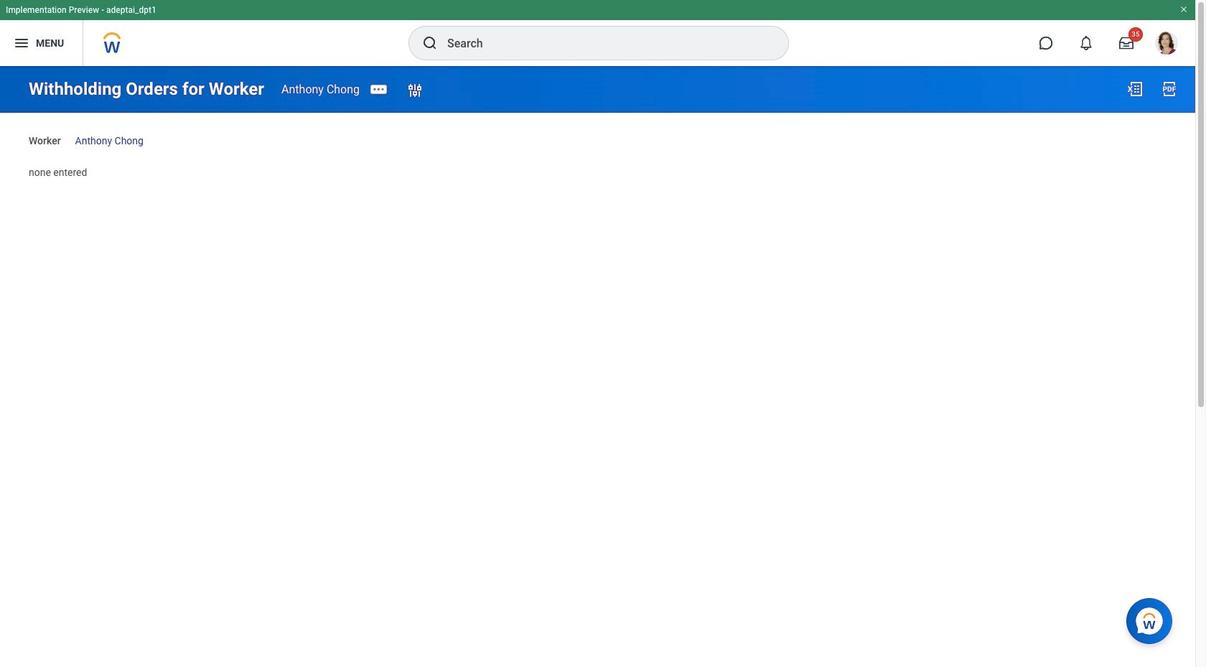 Task type: describe. For each thing, give the bounding box(es) containing it.
search image
[[422, 34, 439, 52]]

export to excel image
[[1127, 80, 1144, 98]]

inbox large image
[[1119, 36, 1134, 50]]

change selection image
[[406, 82, 424, 99]]

justify image
[[13, 34, 30, 52]]



Task type: locate. For each thing, give the bounding box(es) containing it.
banner
[[0, 0, 1196, 66]]

profile logan mcneil image
[[1155, 32, 1178, 58]]

main content
[[0, 66, 1196, 192]]

view printable version (pdf) image
[[1161, 80, 1178, 98]]

Search Workday  search field
[[447, 27, 759, 59]]

notifications large image
[[1079, 36, 1094, 50]]

close environment banner image
[[1180, 5, 1188, 14]]



Task type: vqa. For each thing, say whether or not it's contained in the screenshot.
inbox image
no



